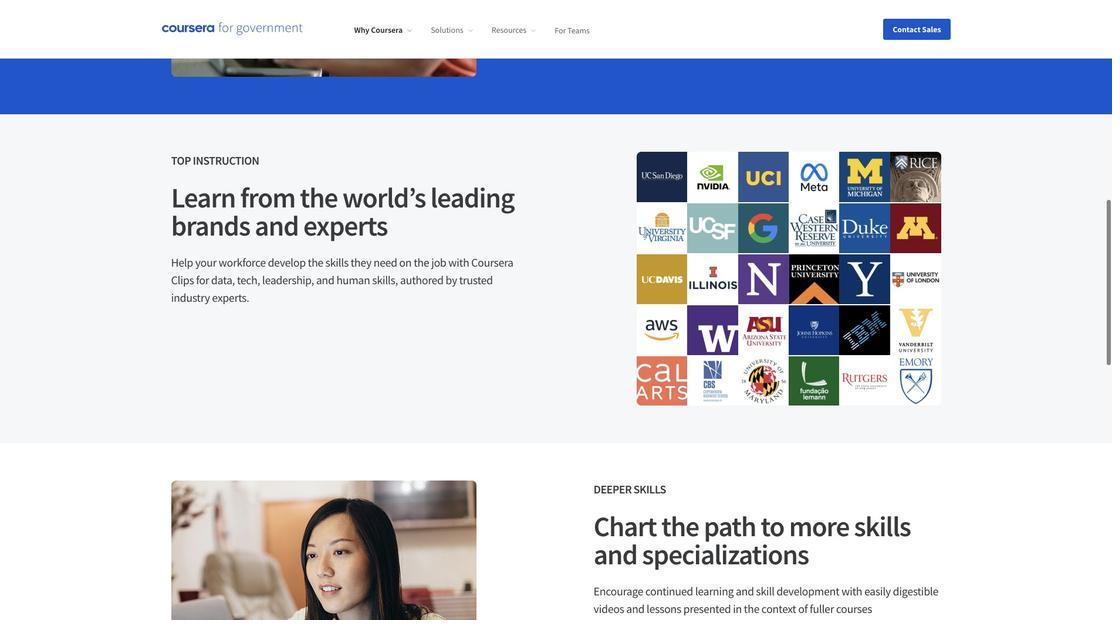 Task type: vqa. For each thing, say whether or not it's contained in the screenshot.
the left Aplica
no



Task type: describe. For each thing, give the bounding box(es) containing it.
clips
[[171, 273, 194, 288]]

lessons
[[647, 602, 681, 617]]

instruction
[[193, 153, 259, 168]]

contact sales
[[893, 24, 941, 34]]

and inside chart the path to more skills and specializations
[[594, 538, 637, 573]]

from
[[240, 180, 295, 215]]

with inside help your workforce develop the skills they need on the job with coursera clips for data, tech, leadership, and human skills, authored by trusted industry experts.
[[448, 255, 469, 270]]

skill
[[756, 585, 774, 599]]

the right "develop"
[[308, 255, 323, 270]]

presented
[[683, 602, 731, 617]]

learning
[[695, 585, 734, 599]]

job
[[431, 255, 446, 270]]

workforce
[[219, 255, 266, 270]]

in
[[733, 602, 742, 617]]

courses
[[836, 602, 872, 617]]

digestible
[[893, 585, 938, 599]]

path
[[704, 509, 756, 545]]

contact
[[893, 24, 921, 34]]

skills for the
[[325, 255, 349, 270]]

fuller
[[810, 602, 834, 617]]

deeper skills image
[[171, 481, 476, 621]]

help
[[171, 255, 193, 270]]

chart
[[594, 509, 657, 545]]

and inside help your workforce develop the skills they need on the job with coursera clips for data, tech, leadership, and human skills, authored by trusted industry experts.
[[316, 273, 334, 288]]

with inside the encourage continued learning and skill development with easily digestible videos and lessons presented in the context of fuller courses
[[842, 585, 862, 599]]

authored
[[400, 273, 444, 288]]

why coursera link
[[354, 25, 412, 35]]

brands
[[171, 208, 250, 244]]

coursera for government image
[[162, 22, 303, 36]]

for teams link
[[555, 25, 590, 35]]

deeper
[[594, 482, 632, 497]]

encourage
[[594, 585, 643, 599]]

resources link
[[492, 25, 536, 35]]

and down encourage
[[626, 602, 644, 617]]

leadership,
[[262, 273, 314, 288]]

they
[[351, 255, 371, 270]]

tech,
[[237, 273, 260, 288]]

trusted
[[459, 273, 493, 288]]

your
[[195, 255, 217, 270]]

of
[[798, 602, 808, 617]]



Task type: locate. For each thing, give the bounding box(es) containing it.
easily
[[864, 585, 891, 599]]

the right on
[[414, 255, 429, 270]]

the right in
[[744, 602, 759, 617]]

0 horizontal spatial skills
[[325, 255, 349, 270]]

and up in
[[736, 585, 754, 599]]

the inside learn from the world's leading brands and experts
[[300, 180, 338, 215]]

with
[[448, 255, 469, 270], [842, 585, 862, 599]]

learn
[[171, 180, 235, 215]]

need
[[374, 255, 397, 270]]

the inside the encourage continued learning and skill development with easily digestible videos and lessons presented in the context of fuller courses
[[744, 602, 759, 617]]

for
[[555, 25, 566, 35]]

and
[[255, 208, 298, 244], [316, 273, 334, 288], [594, 538, 637, 573], [736, 585, 754, 599], [626, 602, 644, 617]]

coursera for government partners image
[[636, 152, 941, 406]]

sales
[[922, 24, 941, 34]]

coursera inside help your workforce develop the skills they need on the job with coursera clips for data, tech, leadership, and human skills, authored by trusted industry experts.
[[471, 255, 513, 270]]

for
[[196, 273, 209, 288]]

deeper skills
[[594, 482, 666, 497]]

with up "by"
[[448, 255, 469, 270]]

1 vertical spatial coursera
[[471, 255, 513, 270]]

continued
[[645, 585, 693, 599]]

context
[[762, 602, 796, 617]]

help your workforce develop the skills they need on the job with coursera clips for data, tech, leadership, and human skills, authored by trusted industry experts.
[[171, 255, 513, 305]]

and inside learn from the world's leading brands and experts
[[255, 208, 298, 244]]

1 vertical spatial with
[[842, 585, 862, 599]]

and up "develop"
[[255, 208, 298, 244]]

top
[[171, 153, 191, 168]]

0 vertical spatial skills
[[325, 255, 349, 270]]

top instruction
[[171, 153, 259, 168]]

videos
[[594, 602, 624, 617]]

the down skills
[[661, 509, 699, 545]]

with up courses
[[842, 585, 862, 599]]

1 vertical spatial skills
[[854, 509, 911, 545]]

to
[[761, 509, 784, 545]]

1 horizontal spatial skills
[[854, 509, 911, 545]]

0 vertical spatial coursera
[[371, 25, 403, 35]]

1 horizontal spatial coursera
[[471, 255, 513, 270]]

coursera up trusted
[[471, 255, 513, 270]]

and left "human"
[[316, 273, 334, 288]]

develop
[[268, 255, 306, 270]]

solutions
[[431, 25, 463, 35]]

skills inside help your workforce develop the skills they need on the job with coursera clips for data, tech, leadership, and human skills, authored by trusted industry experts.
[[325, 255, 349, 270]]

the right the "from"
[[300, 180, 338, 215]]

skills,
[[372, 273, 398, 288]]

0 horizontal spatial with
[[448, 255, 469, 270]]

data,
[[211, 273, 235, 288]]

0 horizontal spatial coursera
[[371, 25, 403, 35]]

for teams
[[555, 25, 590, 35]]

experts
[[303, 208, 388, 244]]

the inside chart the path to more skills and specializations
[[661, 509, 699, 545]]

why coursera
[[354, 25, 403, 35]]

skills
[[634, 482, 666, 497]]

why
[[354, 25, 369, 35]]

coursera
[[371, 25, 403, 35], [471, 255, 513, 270]]

contact sales button
[[883, 18, 950, 40]]

development
[[777, 585, 839, 599]]

1 horizontal spatial with
[[842, 585, 862, 599]]

more
[[789, 509, 849, 545]]

experts.
[[212, 290, 249, 305]]

specializations
[[642, 538, 809, 573]]

the
[[300, 180, 338, 215], [308, 255, 323, 270], [414, 255, 429, 270], [661, 509, 699, 545], [744, 602, 759, 617]]

world's
[[342, 180, 426, 215]]

by
[[446, 273, 457, 288]]

human
[[336, 273, 370, 288]]

learn from the world's leading brands and experts
[[171, 180, 514, 244]]

leading
[[430, 180, 514, 215]]

skills for more
[[854, 509, 911, 545]]

teams
[[568, 25, 590, 35]]

resources
[[492, 25, 527, 35]]

industry
[[171, 290, 210, 305]]

encourage continued learning and skill development with easily digestible videos and lessons presented in the context of fuller courses
[[594, 585, 938, 617]]

skills inside chart the path to more skills and specializations
[[854, 509, 911, 545]]

skills
[[325, 255, 349, 270], [854, 509, 911, 545]]

solutions link
[[431, 25, 473, 35]]

0 vertical spatial with
[[448, 255, 469, 270]]

chart the path to more skills and specializations
[[594, 509, 911, 573]]

on
[[399, 255, 412, 270]]

coursera right why
[[371, 25, 403, 35]]

and up encourage
[[594, 538, 637, 573]]



